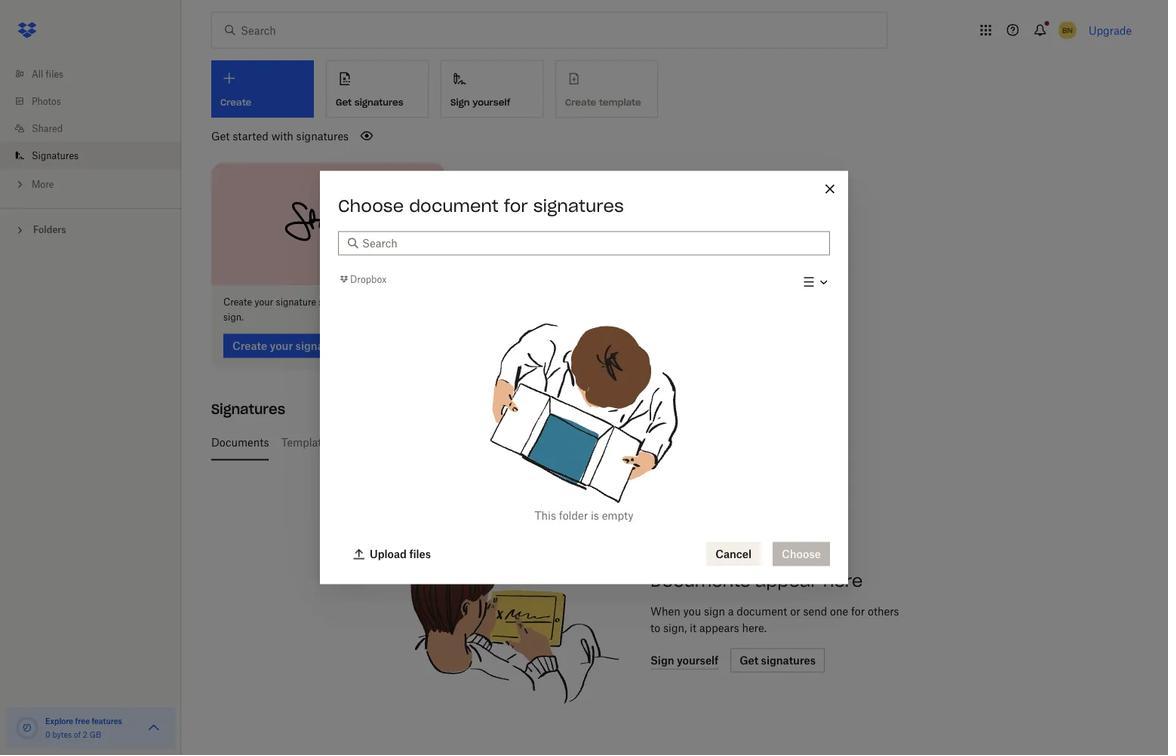 Task type: describe. For each thing, give the bounding box(es) containing it.
left
[[515, 436, 531, 449]]

shared link
[[12, 115, 181, 142]]

sign
[[451, 96, 470, 108]]

sign,
[[664, 622, 687, 635]]

documents appear here
[[651, 570, 863, 591]]

upload
[[370, 548, 407, 561]]

others
[[868, 605, 900, 618]]

appear
[[756, 570, 818, 591]]

explore
[[45, 717, 73, 726]]

yourself inside button
[[473, 96, 511, 108]]

2
[[83, 730, 88, 740]]

signing
[[594, 436, 633, 449]]

sign yourself button
[[441, 60, 544, 118]]

create
[[223, 297, 252, 308]]

send
[[803, 605, 828, 618]]

templates
[[281, 436, 333, 449]]

upload files
[[370, 548, 431, 561]]

cancel
[[716, 548, 752, 561]]

upload files button
[[344, 542, 440, 567]]

choose document for signatures dialog
[[320, 171, 848, 585]]

when you sign a document or send one for others to sign, it appears here.
[[651, 605, 900, 635]]

document inside dialog
[[409, 195, 499, 216]]

sign.
[[223, 312, 244, 323]]

always
[[359, 297, 388, 308]]

choose document for signatures
[[338, 195, 624, 216]]

signatures inside button
[[355, 96, 404, 108]]

here.
[[742, 622, 767, 635]]

with
[[271, 129, 293, 142]]

tab list containing documents
[[211, 425, 1126, 461]]

of inside tab list
[[397, 436, 407, 449]]

for inside "when you sign a document or send one for others to sign, it appears here."
[[851, 605, 865, 618]]

dropbox image
[[12, 15, 42, 45]]

documents for documents
[[211, 436, 269, 449]]

this folder is empty
[[535, 510, 634, 522]]

folders button
[[0, 218, 181, 240]]

month.
[[556, 436, 591, 449]]

shared
[[32, 123, 63, 134]]

of inside explore free features 0 bytes of 2 gb
[[74, 730, 81, 740]]

all files
[[32, 68, 64, 80]]

this
[[534, 436, 553, 449]]

all
[[32, 68, 43, 80]]

for inside dialog
[[504, 195, 528, 216]]

photos link
[[12, 88, 181, 115]]

signatures inside list item
[[32, 150, 79, 161]]

sign yourself
[[451, 96, 511, 108]]

you
[[684, 605, 701, 618]]

list containing all files
[[0, 51, 181, 208]]

or
[[790, 605, 801, 618]]

signatures for choose document for signatures
[[534, 195, 624, 216]]

ready
[[391, 297, 414, 308]]

dropbox
[[350, 274, 387, 285]]

all files link
[[12, 60, 181, 88]]

features
[[92, 717, 122, 726]]

sign
[[704, 605, 725, 618]]

bytes
[[52, 730, 72, 740]]

get started with signatures
[[211, 129, 349, 142]]

quota usage element
[[15, 716, 39, 741]]

gb
[[90, 730, 101, 740]]

so
[[319, 297, 329, 308]]



Task type: vqa. For each thing, say whether or not it's contained in the screenshot.
Your
yes



Task type: locate. For each thing, give the bounding box(es) containing it.
signatures for get started with signatures
[[296, 129, 349, 142]]

1 horizontal spatial 3
[[410, 436, 416, 449]]

signatures down "shared" on the left top of the page
[[32, 150, 79, 161]]

signatures link
[[12, 142, 181, 169]]

0 horizontal spatial signatures
[[296, 129, 349, 142]]

documents inside tab list
[[211, 436, 269, 449]]

files
[[46, 68, 64, 80], [409, 548, 431, 561]]

2 3 from the left
[[410, 436, 416, 449]]

2 vertical spatial signatures
[[534, 195, 624, 216]]

when
[[651, 605, 681, 618]]

0 horizontal spatial 3
[[387, 436, 394, 449]]

get
[[336, 96, 352, 108], [211, 129, 230, 142]]

files right all
[[46, 68, 64, 80]]

0 vertical spatial is
[[678, 436, 687, 449]]

document inside "when you sign a document or send one for others to sign, it appears here."
[[737, 605, 788, 618]]

list
[[0, 51, 181, 208]]

1 vertical spatial of
[[74, 730, 81, 740]]

1 vertical spatial signature
[[419, 436, 466, 449]]

0 vertical spatial document
[[409, 195, 499, 216]]

more
[[32, 179, 54, 190]]

yourself
[[473, 96, 511, 108], [636, 436, 676, 449]]

get inside button
[[336, 96, 352, 108]]

1 horizontal spatial of
[[397, 436, 407, 449]]

is inside choose document for signatures dialog
[[591, 510, 599, 522]]

explore free features 0 bytes of 2 gb
[[45, 717, 122, 740]]

is
[[678, 436, 687, 449], [591, 510, 599, 522]]

create your signature so you're always ready to sign.
[[223, 297, 425, 323]]

0 horizontal spatial documents
[[211, 436, 269, 449]]

0 vertical spatial of
[[397, 436, 407, 449]]

get for get started with signatures
[[211, 129, 230, 142]]

is inside tab list
[[678, 436, 687, 449]]

for
[[504, 195, 528, 216], [851, 605, 865, 618]]

get signatures button
[[326, 60, 429, 118]]

Search text field
[[362, 235, 821, 252]]

choose
[[338, 195, 404, 216]]

to right ready
[[417, 297, 425, 308]]

signature
[[276, 297, 316, 308], [419, 436, 466, 449]]

1 vertical spatial for
[[851, 605, 865, 618]]

of
[[397, 436, 407, 449], [74, 730, 81, 740]]

1 vertical spatial signatures
[[296, 129, 349, 142]]

unlimited.
[[690, 436, 740, 449]]

3 of 3 signature requests left this month. signing yourself is unlimited.
[[387, 436, 740, 449]]

0 horizontal spatial get
[[211, 129, 230, 142]]

0 horizontal spatial files
[[46, 68, 64, 80]]

0 horizontal spatial signature
[[276, 297, 316, 308]]

to inside create your signature so you're always ready to sign.
[[417, 297, 425, 308]]

to
[[417, 297, 425, 308], [651, 622, 661, 635]]

1 horizontal spatial for
[[851, 605, 865, 618]]

here
[[823, 570, 863, 591]]

it
[[690, 622, 697, 635]]

folder
[[559, 510, 588, 522]]

0 horizontal spatial to
[[417, 297, 425, 308]]

this
[[535, 510, 556, 522]]

yourself right sign at top left
[[473, 96, 511, 108]]

signatures
[[355, 96, 404, 108], [296, 129, 349, 142], [534, 195, 624, 216]]

0 vertical spatial files
[[46, 68, 64, 80]]

0 vertical spatial get
[[336, 96, 352, 108]]

upgrade link
[[1089, 24, 1132, 37]]

files right the 'upload'
[[409, 548, 431, 561]]

0 horizontal spatial is
[[591, 510, 599, 522]]

0 horizontal spatial signatures
[[32, 150, 79, 161]]

0 vertical spatial signature
[[276, 297, 316, 308]]

0 vertical spatial to
[[417, 297, 425, 308]]

1 horizontal spatial get
[[336, 96, 352, 108]]

1 horizontal spatial signatures
[[211, 401, 285, 418]]

1 horizontal spatial files
[[409, 548, 431, 561]]

1 vertical spatial document
[[737, 605, 788, 618]]

files inside button
[[409, 548, 431, 561]]

0 vertical spatial for
[[504, 195, 528, 216]]

1 vertical spatial yourself
[[636, 436, 676, 449]]

3
[[387, 436, 394, 449], [410, 436, 416, 449]]

appears
[[700, 622, 740, 635]]

1 horizontal spatial document
[[737, 605, 788, 618]]

0 vertical spatial signatures
[[32, 150, 79, 161]]

1 horizontal spatial documents
[[651, 570, 750, 591]]

signature left requests
[[419, 436, 466, 449]]

0 vertical spatial documents
[[211, 436, 269, 449]]

1 vertical spatial to
[[651, 622, 661, 635]]

tab list
[[211, 425, 1126, 461]]

documents for documents appear here
[[651, 570, 750, 591]]

0 horizontal spatial document
[[409, 195, 499, 216]]

documents up you
[[651, 570, 750, 591]]

more image
[[12, 177, 27, 192]]

started
[[233, 129, 269, 142]]

documents
[[211, 436, 269, 449], [651, 570, 750, 591]]

0
[[45, 730, 50, 740]]

a
[[728, 605, 734, 618]]

get for get signatures
[[336, 96, 352, 108]]

1 vertical spatial get
[[211, 129, 230, 142]]

folders
[[33, 224, 66, 236]]

signatures inside dialog
[[534, 195, 624, 216]]

0 horizontal spatial for
[[504, 195, 528, 216]]

document
[[409, 195, 499, 216], [737, 605, 788, 618]]

1 horizontal spatial signatures
[[355, 96, 404, 108]]

free
[[75, 717, 90, 726]]

1 vertical spatial is
[[591, 510, 599, 522]]

requests
[[469, 436, 512, 449]]

photos
[[32, 95, 61, 107]]

signatures list item
[[0, 142, 181, 169]]

files for all files
[[46, 68, 64, 80]]

cancel button
[[707, 542, 761, 567]]

1 horizontal spatial yourself
[[636, 436, 676, 449]]

1 vertical spatial signatures
[[211, 401, 285, 418]]

signatures
[[32, 150, 79, 161], [211, 401, 285, 418]]

one
[[830, 605, 849, 618]]

1 vertical spatial files
[[409, 548, 431, 561]]

0 horizontal spatial of
[[74, 730, 81, 740]]

empty
[[602, 510, 634, 522]]

yourself inside tab list
[[636, 436, 676, 449]]

0 vertical spatial signatures
[[355, 96, 404, 108]]

dropbox link
[[338, 272, 387, 287]]

1 horizontal spatial is
[[678, 436, 687, 449]]

get left started
[[211, 129, 230, 142]]

to down when
[[651, 622, 661, 635]]

signature left so
[[276, 297, 316, 308]]

is right folder
[[591, 510, 599, 522]]

2 horizontal spatial signatures
[[534, 195, 624, 216]]

1 vertical spatial documents
[[651, 570, 750, 591]]

your
[[255, 297, 273, 308]]

1 3 from the left
[[387, 436, 394, 449]]

files for upload files
[[409, 548, 431, 561]]

0 horizontal spatial yourself
[[473, 96, 511, 108]]

signature inside tab list
[[419, 436, 466, 449]]

you're
[[331, 297, 356, 308]]

documents left templates
[[211, 436, 269, 449]]

is left unlimited.
[[678, 436, 687, 449]]

get signatures
[[336, 96, 404, 108]]

signature inside create your signature so you're always ready to sign.
[[276, 297, 316, 308]]

1 horizontal spatial to
[[651, 622, 661, 635]]

0 vertical spatial yourself
[[473, 96, 511, 108]]

get up get started with signatures
[[336, 96, 352, 108]]

1 horizontal spatial signature
[[419, 436, 466, 449]]

to inside "when you sign a document or send one for others to sign, it appears here."
[[651, 622, 661, 635]]

upgrade
[[1089, 24, 1132, 37]]

yourself right signing
[[636, 436, 676, 449]]

signatures up "documents" tab
[[211, 401, 285, 418]]

templates tab
[[281, 425, 333, 461]]

documents tab
[[211, 425, 269, 461]]



